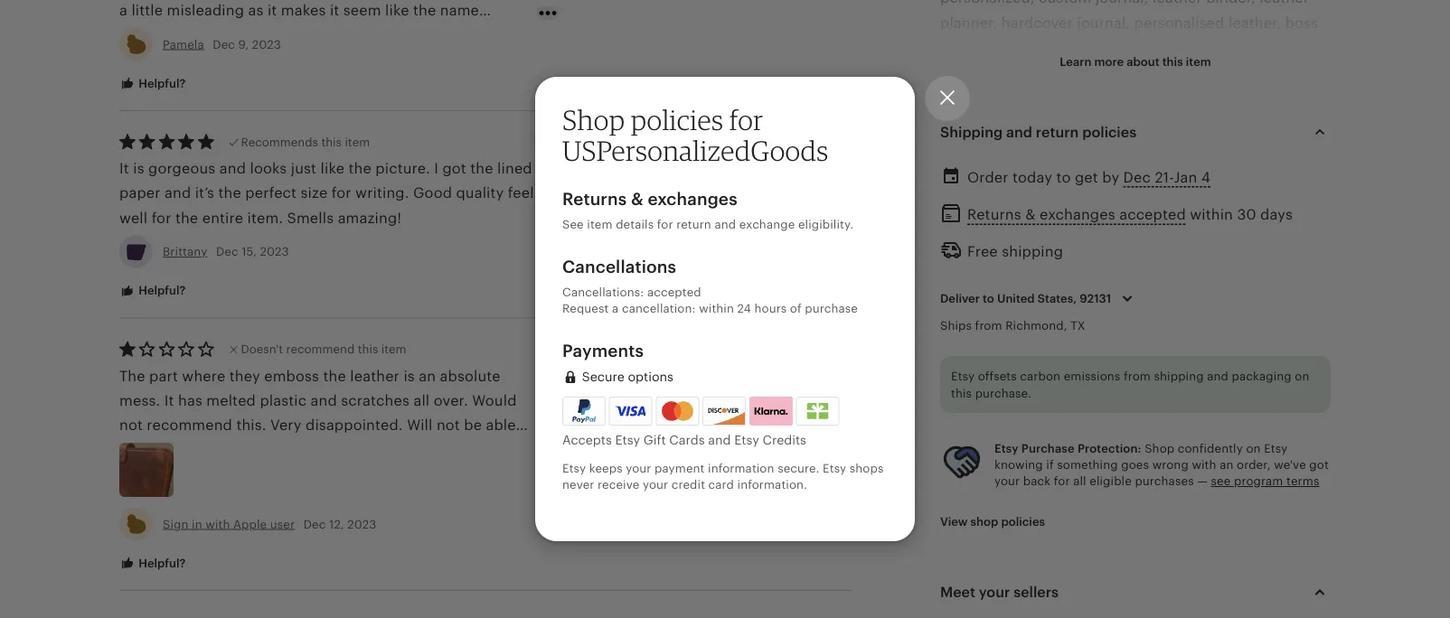 Task type: describe. For each thing, give the bounding box(es) containing it.
your left the 'old'
[[1251, 113, 1282, 129]]

more inside leather journals are the new trend! replace your old portfolios with our stylish and fancy ones to make your day more productive! it can be used as a gift or be bought for personal use. regardless of the occasion, you can treat yourself to a nice new item or buy it as a surprise gift for someone else who you know is working too hard!
[[970, 162, 1006, 178]]

two
[[982, 359, 1009, 375]]

replace
[[1190, 113, 1247, 129]]

or up occasion,
[[1258, 162, 1273, 178]]

etsy inside etsy offsets carbon emissions from shipping and packaging on this purchase.
[[951, 369, 975, 383]]

to up spare on the bottom
[[1100, 359, 1115, 375]]

anything
[[1252, 457, 1314, 473]]

etsy up information
[[734, 433, 759, 447]]

this inside the part where they emboss the leather is an absolute mess. it has melted plastic and scratches all over. would not recommend this. very disappointed. will not be able to gift this atrocious garbage.
[[166, 442, 192, 458]]

view details of this review photo by sign in with apple user image
[[119, 443, 174, 497]]

ships from richmond, tx
[[940, 319, 1085, 333]]

treat
[[1000, 211, 1033, 227]]

writing.
[[355, 185, 409, 201]]

writing
[[1160, 359, 1210, 375]]

and down "discover" icon
[[708, 433, 731, 447]]

you down goes
[[1128, 482, 1154, 498]]

only
[[1111, 555, 1141, 572]]

a inside our leather journals are only made from full-grain leather! we guarantee you customer satisfaction when you buy from us and also a fast turnaround time!
[[1121, 604, 1129, 618]]

would
[[472, 393, 517, 409]]

and inside dropdown button
[[1006, 124, 1032, 140]]

of inside leather journals are the new trend! replace your old portfolios with our stylish and fancy ones to make your day more productive! it can be used as a gift or be bought for personal use. regardless of the occasion, you can treat yourself to a nice new item or buy it as a surprise gift for someone else who you know is working too hard!
[[1199, 187, 1213, 203]]

and inside etsy offsets carbon emissions from shipping and packaging on this purchase.
[[1207, 369, 1229, 383]]

item up it is gorgeous and looks just like the picture. i got the lined paper and it's the perfect size for writing. good quality feel as well for the entire item. smells amazing! at the left top
[[345, 135, 370, 149]]

hard!
[[1028, 260, 1065, 277]]

0 horizontal spatial make
[[940, 334, 978, 350]]

to down the 'notes' on the right bottom
[[1196, 482, 1211, 498]]

and down portfolios.
[[1301, 359, 1327, 375]]

receive
[[598, 478, 640, 491]]

emissions
[[1064, 369, 1121, 383]]

a left nice
[[1116, 211, 1124, 227]]

item for recommends this item
[[608, 133, 633, 147]]

entire
[[202, 210, 243, 226]]

giftcard image
[[802, 403, 833, 420]]

fancy
[[1154, 137, 1192, 154]]

service
[[667, 208, 708, 222]]

dec for dec 9, 2023
[[213, 37, 235, 51]]

and down "confidently"
[[1222, 457, 1249, 473]]

from left full-
[[1188, 555, 1222, 572]]

and down 'gorgeous'
[[165, 185, 191, 201]]

1 horizontal spatial make
[[1119, 359, 1156, 375]]

you down leather!
[[940, 604, 966, 618]]

can inside this wonderful portfolio has special features which make it unique and stands out among other portfolios. it has two pen holders to make writing more easier and also lets you bring a spare one, plus a cardholder to keep whatever card you have in place. it also has another compartment where you can put more cards or documents or even mini sticky notes and anything else you have in mind that you want to bring most of the time.
[[1177, 432, 1202, 449]]

grain
[[1253, 555, 1289, 572]]

free shipping
[[967, 243, 1063, 259]]

old
[[1286, 113, 1309, 129]]

payment
[[655, 461, 705, 475]]

the inside the part where they emboss the leather is an absolute mess. it has melted plastic and scratches all over. would not recommend this. very disappointed. will not be able to gift this atrocious garbage.
[[323, 368, 346, 384]]

features
[[1196, 309, 1253, 326]]

it inside it is gorgeous and looks just like the picture. i got the lined paper and it's the perfect size for writing. good quality feel as well for the entire item. smells amazing!
[[119, 160, 129, 177]]

us
[[1038, 604, 1054, 618]]

guarantee
[[1024, 580, 1096, 596]]

2023 for dec 12, 2023
[[347, 518, 377, 531]]

leather!
[[940, 580, 994, 596]]

etsy up never
[[562, 461, 586, 475]]

customer service
[[608, 208, 708, 222]]

customer
[[1129, 580, 1196, 596]]

5.0 for customer service
[[818, 224, 837, 238]]

recommends this item
[[241, 135, 370, 149]]

2023 for dec 9, 2023
[[252, 37, 281, 51]]

2023 for dec 15, 2023
[[260, 245, 289, 259]]

your down payment
[[643, 478, 668, 491]]

a right days
[[1312, 211, 1321, 227]]

see item details for return and exchange eligibility.
[[562, 218, 854, 232]]

your up receive
[[626, 461, 651, 475]]

item up scratches
[[381, 343, 406, 356]]

etsy inside shop confidently on etsy knowing if something goes wrong with an order, we've got your back for all eligible purchases —
[[1264, 442, 1288, 455]]

9,
[[238, 37, 249, 51]]

exchanges for returns & exchanges
[[648, 189, 738, 209]]

the inside this wonderful portfolio has special features which make it unique and stands out among other portfolios. it has two pen holders to make writing more easier and also lets you bring a spare one, plus a cardholder to keep whatever card you have in place. it also has another compartment where you can put more cards or documents or even mini sticky notes and anything else you have in mind that you want to bring most of the time.
[[940, 506, 963, 522]]

this up like
[[321, 135, 342, 149]]

mess.
[[119, 393, 160, 409]]

policies inside shop policies for uspersonalizedgoods
[[631, 102, 724, 136]]

your inside shop confidently on etsy knowing if something goes wrong with an order, we've got your back for all eligible purchases —
[[995, 475, 1020, 488]]

1 not from the left
[[119, 417, 143, 433]]

sticky
[[1134, 457, 1175, 473]]

dec for dec 15, 2023
[[216, 245, 238, 259]]

2 horizontal spatial as
[[1293, 211, 1308, 227]]

just
[[291, 160, 317, 177]]

paper
[[119, 185, 161, 201]]

0 vertical spatial gift
[[1230, 162, 1254, 178]]

someone
[[1053, 236, 1118, 252]]

1 horizontal spatial within
[[1190, 207, 1233, 223]]

well
[[119, 210, 148, 226]]

paypal image
[[565, 400, 603, 423]]

jan
[[1174, 170, 1197, 186]]

are inside leather journals are the new trend! replace your old portfolios with our stylish and fancy ones to make your day more productive! it can be used as a gift or be bought for personal use. regardless of the occasion, you can treat yourself to a nice new item or buy it as a surprise gift for someone else who you know is working too hard!
[[1058, 113, 1080, 129]]

even
[[1061, 457, 1095, 473]]

to right the ones on the top right of the page
[[1234, 137, 1249, 154]]

time!
[[1246, 604, 1282, 618]]

it inside leather journals are the new trend! replace your old portfolios with our stylish and fancy ones to make your day more productive! it can be used as a gift or be bought for personal use. regardless of the occasion, you can treat yourself to a nice new item or buy it as a surprise gift for someone else who you know is working too hard!
[[1280, 211, 1289, 227]]

got inside shop confidently on etsy knowing if something goes wrong with an order, we've got your back for all eligible purchases —
[[1309, 458, 1329, 472]]

to inside the part where they emboss the leather is an absolute mess. it has melted plastic and scratches all over. would not recommend this. very disappointed. will not be able to gift this atrocious garbage.
[[119, 442, 134, 458]]

shop policies dialog
[[0, 0, 1450, 618]]

shop for confidently
[[1145, 442, 1175, 455]]

put
[[1206, 432, 1230, 449]]

exchange
[[739, 218, 795, 232]]

returns for returns & exchanges accepted within 30 days
[[967, 207, 1021, 223]]

returns for returns & exchanges
[[562, 189, 627, 209]]

doesn't
[[241, 343, 283, 356]]

pen
[[1013, 359, 1039, 375]]

this up scratches
[[358, 343, 378, 356]]

recommend inside the part where they emboss the leather is an absolute mess. it has melted plastic and scratches all over. would not recommend this. very disappointed. will not be able to gift this atrocious garbage.
[[147, 417, 232, 433]]

or down another
[[940, 457, 955, 473]]

stylish
[[1074, 137, 1119, 154]]

policies inside dropdown button
[[1082, 124, 1137, 140]]

item quality for recommends this item
[[608, 133, 675, 147]]

a right plus
[[1197, 383, 1205, 399]]

of inside cancellations: accepted request a cancellation: within 24 hours of purchase
[[790, 302, 802, 316]]

1 vertical spatial gift
[[1001, 236, 1025, 252]]

options
[[628, 370, 674, 384]]

cancellation:
[[622, 302, 696, 316]]

dec up regardless
[[1123, 170, 1151, 186]]

emboss
[[264, 368, 319, 384]]

2 not from the left
[[437, 417, 460, 433]]

& for returns & exchanges
[[631, 189, 644, 209]]

tx
[[1071, 319, 1085, 333]]

your down the 'old'
[[1294, 137, 1326, 154]]

where inside this wonderful portfolio has special features which make it unique and stands out among other portfolios. it has two pen holders to make writing more easier and also lets you bring a spare one, plus a cardholder to keep whatever card you have in place. it also has another compartment where you can put more cards or documents or even mini sticky notes and anything else you have in mind that you want to bring most of the time.
[[1099, 432, 1143, 449]]

item inside leather journals are the new trend! replace your old portfolios with our stylish and fancy ones to make your day more productive! it can be used as a gift or be bought for personal use. regardless of the occasion, you can treat yourself to a nice new item or buy it as a surprise gift for someone else who you know is working too hard!
[[1195, 211, 1227, 227]]

is inside it is gorgeous and looks just like the picture. i got the lined paper and it's the perfect size for writing. good quality feel as well for the entire item. smells amazing!
[[133, 160, 144, 177]]

etsy keeps your payment information secure. etsy shops never receive your credit card information.
[[562, 461, 884, 491]]

most
[[1256, 482, 1291, 498]]

part
[[149, 368, 178, 384]]

quality inside it is gorgeous and looks just like the picture. i got the lined paper and it's the perfect size for writing. good quality feel as well for the entire item. smells amazing!
[[456, 185, 504, 201]]

4
[[1201, 170, 1211, 186]]

leather inside the part where they emboss the leather is an absolute mess. it has melted plastic and scratches all over. would not recommend this. very disappointed. will not be able to gift this atrocious garbage.
[[350, 368, 400, 384]]

richmond,
[[1006, 319, 1067, 333]]

0 vertical spatial shipping
[[1002, 243, 1063, 259]]

also inside our leather journals are only made from full-grain leather! we guarantee you customer satisfaction when you buy from us and also a fast turnaround time!
[[1088, 604, 1117, 618]]

garbage.
[[266, 442, 329, 458]]

to down use.
[[1097, 211, 1112, 227]]

goes
[[1121, 458, 1149, 472]]

as inside it is gorgeous and looks just like the picture. i got the lined paper and it's the perfect size for writing. good quality feel as well for the entire item. smells amazing!
[[538, 185, 553, 201]]

our
[[1046, 137, 1070, 154]]

1 horizontal spatial have
[[1112, 408, 1146, 424]]

1 horizontal spatial accepted
[[1119, 207, 1186, 223]]

from inside etsy offsets carbon emissions from shipping and packaging on this purchase.
[[1124, 369, 1151, 383]]

easier
[[1254, 359, 1297, 375]]

or up the know on the right top of page
[[1231, 211, 1245, 227]]

accepted inside cancellations: accepted request a cancellation: within 24 hours of purchase
[[647, 286, 701, 299]]

order today to get by dec 21-jan 4
[[967, 170, 1211, 186]]

from down we
[[1000, 604, 1034, 618]]

an inside the part where they emboss the leather is an absolute mess. it has melted plastic and scratches all over. would not recommend this. very disappointed. will not be able to gift this atrocious garbage.
[[419, 368, 436, 384]]

you down offsets
[[1002, 383, 1028, 399]]

regardless
[[1117, 187, 1195, 203]]

1 horizontal spatial be
[[1139, 162, 1157, 178]]

shops
[[850, 461, 884, 475]]

plus
[[1163, 383, 1193, 399]]

to down easier
[[1290, 383, 1304, 399]]

0 vertical spatial in
[[1150, 408, 1163, 424]]

the left the lined
[[470, 160, 493, 177]]

other
[[1209, 334, 1247, 350]]

back
[[1023, 475, 1051, 488]]

mini
[[1099, 457, 1130, 473]]

returns & exchanges accepted within 30 days
[[967, 207, 1293, 223]]

it inside the part where they emboss the leather is an absolute mess. it has melted plastic and scratches all over. would not recommend this. very disappointed. will not be able to gift this atrocious garbage.
[[164, 393, 174, 409]]

visa image
[[615, 403, 646, 420]]

make inside leather journals are the new trend! replace your old portfolios with our stylish and fancy ones to make your day more productive! it can be used as a gift or be bought for personal use. regardless of the occasion, you can treat yourself to a nice new item or buy it as a surprise gift for someone else who you know is working too hard!
[[1253, 137, 1290, 154]]

the up 30
[[1217, 187, 1240, 203]]

1 vertical spatial can
[[970, 211, 996, 227]]

ships
[[940, 319, 972, 333]]

information
[[708, 461, 774, 475]]

0 vertical spatial as
[[1199, 162, 1214, 178]]

exchanges for returns & exchanges accepted within 30 days
[[1040, 207, 1115, 223]]

order
[[967, 170, 1009, 186]]

and inside the part where they emboss the leather is an absolute mess. it has melted plastic and scratches all over. would not recommend this. very disappointed. will not be able to gift this atrocious garbage.
[[311, 393, 337, 409]]

cardholder
[[1209, 383, 1286, 399]]

you up time.
[[973, 482, 998, 498]]

has up cards
[[1260, 408, 1284, 424]]

klarna image
[[749, 397, 793, 426]]

an inside shop confidently on etsy knowing if something goes wrong with an order, we've got your back for all eligible purchases —
[[1220, 458, 1234, 472]]

15,
[[242, 245, 257, 259]]

or down purchase
[[1043, 457, 1057, 473]]

turnaround
[[1163, 604, 1242, 618]]

absolute
[[440, 368, 501, 384]]

and right the service
[[715, 218, 736, 232]]

card inside etsy keeps your payment information secure. etsy shops never receive your credit card information.
[[708, 478, 734, 491]]

able
[[486, 417, 516, 433]]

cards
[[1274, 432, 1313, 449]]

it up "put"
[[1214, 408, 1223, 424]]

a right 4
[[1218, 162, 1226, 178]]

eligibility.
[[798, 218, 854, 232]]

we
[[998, 580, 1020, 596]]

etsy left gift at bottom
[[615, 433, 640, 447]]

full-
[[1226, 555, 1253, 572]]

shipping for shipping
[[608, 378, 659, 392]]

shipping inside etsy offsets carbon emissions from shipping and packaging on this purchase.
[[1154, 369, 1204, 383]]

atrocious
[[196, 442, 262, 458]]

see
[[562, 218, 584, 232]]

very
[[270, 417, 302, 433]]

picture.
[[376, 160, 430, 177]]

it's
[[195, 185, 214, 201]]

dec 15, 2023
[[213, 245, 289, 259]]

you down the bought
[[940, 211, 966, 227]]

has up "out"
[[1113, 309, 1138, 326]]

is inside leather journals are the new trend! replace your old portfolios with our stylish and fancy ones to make your day more productive! it can be used as a gift or be bought for personal use. regardless of the occasion, you can treat yourself to a nice new item or buy it as a surprise gift for someone else who you know is working too hard!
[[1259, 236, 1271, 252]]

smells
[[287, 210, 334, 226]]

keeps
[[589, 461, 623, 475]]



Task type: vqa. For each thing, say whether or not it's contained in the screenshot.
the bottommost ON
yes



Task type: locate. For each thing, give the bounding box(es) containing it.
1 horizontal spatial return
[[1036, 124, 1079, 140]]

0 horizontal spatial accepted
[[647, 286, 701, 299]]

leather inside our leather journals are only made from full-grain leather! we guarantee you customer satisfaction when you buy from us and also a fast turnaround time!
[[971, 555, 1020, 572]]

card down information
[[708, 478, 734, 491]]

in down 'if'
[[1040, 482, 1053, 498]]

unique
[[995, 334, 1044, 350]]

where up mini
[[1099, 432, 1143, 449]]

be up occasion,
[[1277, 162, 1295, 178]]

it up use.
[[1095, 162, 1105, 178]]

is inside the part where they emboss the leather is an absolute mess. it has melted plastic and scratches all over. would not recommend this. very disappointed. will not be able to gift this atrocious garbage.
[[404, 368, 415, 384]]

with left our on the top of the page
[[1012, 137, 1043, 154]]

0 horizontal spatial gift
[[138, 442, 162, 458]]

journals inside our leather journals are only made from full-grain leather! we guarantee you customer satisfaction when you buy from us and also a fast turnaround time!
[[1024, 555, 1081, 572]]

purchase
[[805, 302, 858, 316]]

shipping up day
[[940, 124, 1003, 140]]

all up the will
[[414, 393, 430, 409]]

0 horizontal spatial policies
[[631, 102, 724, 136]]

1 horizontal spatial exchanges
[[1040, 207, 1115, 223]]

0 horizontal spatial as
[[538, 185, 553, 201]]

1 vertical spatial 2023
[[260, 245, 289, 259]]

size
[[301, 185, 328, 201]]

be up regardless
[[1139, 162, 1157, 178]]

and down tx
[[1048, 334, 1075, 350]]

1 vertical spatial new
[[1162, 211, 1191, 227]]

0 horizontal spatial shipping
[[1002, 243, 1063, 259]]

1 vertical spatial shipping
[[608, 378, 659, 392]]

buy inside leather journals are the new trend! replace your old portfolios with our stylish and fancy ones to make your day more productive! it can be used as a gift or be bought for personal use. regardless of the occasion, you can treat yourself to a nice new item or buy it as a surprise gift for someone else who you know is working too hard!
[[1249, 211, 1276, 227]]

compartment
[[999, 432, 1095, 449]]

0 vertical spatial shop
[[562, 102, 625, 136]]

eligible
[[1090, 475, 1132, 488]]

5.0 right exchange at the top right of the page
[[818, 224, 837, 238]]

recommend up atrocious
[[147, 417, 232, 433]]

the right like
[[349, 160, 372, 177]]

0 horizontal spatial exchanges
[[648, 189, 738, 209]]

that
[[1096, 482, 1124, 498]]

1 vertical spatial with
[[1192, 458, 1217, 472]]

0 vertical spatial within
[[1190, 207, 1233, 223]]

0 vertical spatial item quality
[[608, 133, 675, 147]]

0 vertical spatial with
[[1012, 137, 1043, 154]]

& for returns & exchanges accepted within 30 days
[[1025, 207, 1036, 223]]

0 vertical spatial accepted
[[1119, 207, 1186, 223]]

time.
[[967, 506, 1003, 522]]

2 horizontal spatial make
[[1253, 137, 1290, 154]]

1 item quality from the top
[[608, 133, 675, 147]]

another
[[940, 432, 995, 449]]

one,
[[1128, 383, 1159, 399]]

0 horizontal spatial also
[[940, 383, 969, 399]]

perfect
[[245, 185, 297, 201]]

0 horizontal spatial leather
[[350, 368, 400, 384]]

all inside shop confidently on etsy knowing if something goes wrong with an order, we've got your back for all eligible purchases —
[[1073, 475, 1086, 488]]

0 horizontal spatial it
[[982, 334, 991, 350]]

this left atrocious
[[166, 442, 192, 458]]

the down it's
[[175, 210, 198, 226]]

item for doesn't recommend this item
[[608, 341, 633, 354]]

doesn't recommend this item
[[241, 343, 406, 356]]

got right i in the top of the page
[[443, 160, 466, 177]]

1 vertical spatial 5.0
[[818, 224, 837, 238]]

shipping inside dropdown button
[[940, 124, 1003, 140]]

from right ships
[[975, 319, 1002, 333]]

buy inside our leather journals are only made from full-grain leather! we guarantee you customer satisfaction when you buy from us and also a fast turnaround time!
[[970, 604, 996, 618]]

item inside shop policies "dialog"
[[587, 218, 613, 232]]

the down doesn't recommend this item
[[323, 368, 346, 384]]

2 5.0 from the top
[[818, 224, 837, 238]]

leather
[[940, 113, 994, 129]]

return down returns & exchanges at the top
[[676, 218, 711, 232]]

shipping and return policies
[[940, 124, 1137, 140]]

all for scratches
[[414, 393, 430, 409]]

1 horizontal spatial where
[[1099, 432, 1143, 449]]

to down "mess."
[[119, 442, 134, 458]]

0 vertical spatial 5.0
[[818, 149, 837, 163]]

shipping up visa image
[[608, 378, 659, 392]]

0 horizontal spatial have
[[1002, 482, 1036, 498]]

and up disappointed.
[[311, 393, 337, 409]]

0 horizontal spatial bring
[[1032, 383, 1069, 399]]

get
[[1075, 170, 1098, 186]]

also up keep
[[940, 383, 969, 399]]

if
[[1046, 458, 1054, 472]]

all for for
[[1073, 475, 1086, 488]]

accepted up cancellation:
[[647, 286, 701, 299]]

for
[[729, 102, 763, 136], [332, 185, 351, 201], [995, 187, 1015, 203], [152, 210, 171, 226], [657, 218, 673, 232], [1029, 236, 1049, 252], [1054, 475, 1070, 488]]

0 vertical spatial recommend
[[286, 343, 355, 356]]

shipping
[[940, 124, 1003, 140], [608, 378, 659, 392]]

special
[[1142, 309, 1192, 326]]

0 vertical spatial all
[[414, 393, 430, 409]]

1 vertical spatial shipping
[[1154, 369, 1204, 383]]

returns inside shop policies "dialog"
[[562, 189, 627, 209]]

dec for dec 12, 2023
[[304, 518, 326, 531]]

2 item quality from the top
[[608, 341, 675, 354]]

never
[[562, 478, 594, 491]]

protection:
[[1078, 442, 1142, 455]]

place.
[[1167, 408, 1210, 424]]

1 vertical spatial also
[[1227, 408, 1256, 424]]

has left two
[[954, 359, 978, 375]]

1 vertical spatial buy
[[970, 604, 996, 618]]

item up secure options
[[608, 341, 633, 354]]

you down spare on the bottom
[[1083, 408, 1108, 424]]

personal
[[1019, 187, 1080, 203]]

item quality
[[608, 133, 675, 147], [608, 341, 675, 354]]

2 horizontal spatial gift
[[1230, 162, 1254, 178]]

credit
[[672, 478, 705, 491]]

2 vertical spatial can
[[1177, 432, 1202, 449]]

0 vertical spatial on
[[1295, 369, 1310, 383]]

new up the stylish
[[1111, 113, 1140, 129]]

gift inside the part where they emboss the leather is an absolute mess. it has melted plastic and scratches all over. would not recommend this. very disappointed. will not be able to gift this atrocious garbage.
[[138, 442, 162, 458]]

2 horizontal spatial be
[[1277, 162, 1295, 178]]

our
[[940, 555, 967, 572]]

else
[[1122, 236, 1150, 252], [940, 482, 969, 498]]

item quality for doesn't recommend this item
[[608, 341, 675, 354]]

etsy left shops
[[823, 461, 846, 475]]

policies up by
[[1082, 124, 1137, 140]]

as right days
[[1293, 211, 1308, 227]]

1 vertical spatial quality
[[456, 185, 504, 201]]

are
[[1058, 113, 1080, 129], [1085, 555, 1107, 572]]

secure
[[582, 370, 625, 384]]

1 horizontal spatial shipping
[[940, 124, 1003, 140]]

1 vertical spatial bring
[[1215, 482, 1252, 498]]

quality for recommends this item
[[637, 133, 675, 147]]

all inside the part where they emboss the leather is an absolute mess. it has melted plastic and scratches all over. would not recommend this. very disappointed. will not be able to gift this atrocious garbage.
[[414, 393, 430, 409]]

2 vertical spatial more
[[1234, 432, 1270, 449]]

1 vertical spatial all
[[1073, 475, 1086, 488]]

can up use.
[[1109, 162, 1135, 178]]

made
[[1145, 555, 1184, 572]]

else inside this wonderful portfolio has special features which make it unique and stands out among other portfolios. it has two pen holders to make writing more easier and also lets you bring a spare one, plus a cardholder to keep whatever card you have in place. it also has another compartment where you can put more cards or documents or even mini sticky notes and anything else you have in mind that you want to bring most of the time.
[[940, 482, 969, 498]]

5.0
[[818, 149, 837, 163], [818, 224, 837, 238]]

and inside leather journals are the new trend! replace your old portfolios with our stylish and fancy ones to make your day more productive! it can be used as a gift or be bought for personal use. regardless of the occasion, you can treat yourself to a nice new item or buy it as a surprise gift for someone else who you know is working too hard!
[[1123, 137, 1150, 154]]

is up scratches
[[404, 368, 415, 384]]

keep
[[940, 408, 974, 424]]

who
[[1154, 236, 1184, 252]]

for inside shop confidently on etsy knowing if something goes wrong with an order, we've got your back for all eligible purchases —
[[1054, 475, 1070, 488]]

hours
[[754, 302, 787, 316]]

0 horizontal spatial return
[[676, 218, 711, 232]]

knowing
[[995, 458, 1043, 472]]

1 5.0 from the top
[[818, 149, 837, 163]]

item right see
[[587, 218, 613, 232]]

feel
[[508, 185, 534, 201]]

dec left 9,
[[213, 37, 235, 51]]

where up melted
[[182, 368, 225, 384]]

for inside shop policies for uspersonalizedgoods
[[729, 102, 763, 136]]

cancellations:
[[562, 286, 644, 299]]

will
[[407, 417, 433, 433]]

cancellations
[[562, 257, 676, 276]]

1 horizontal spatial an
[[1220, 458, 1234, 472]]

quality left feel
[[456, 185, 504, 201]]

1 vertical spatial are
[[1085, 555, 1107, 572]]

return inside dropdown button
[[1036, 124, 1079, 140]]

1 vertical spatial it
[[982, 334, 991, 350]]

new up who
[[1162, 211, 1191, 227]]

on down portfolios.
[[1295, 369, 1310, 383]]

with inside leather journals are the new trend! replace your old portfolios with our stylish and fancy ones to make your day more productive! it can be used as a gift or be bought for personal use. regardless of the occasion, you can treat yourself to a nice new item or buy it as a surprise gift for someone else who you know is working too hard!
[[1012, 137, 1043, 154]]

1 horizontal spatial got
[[1309, 458, 1329, 472]]

more up the order,
[[1234, 432, 1270, 449]]

21-
[[1155, 170, 1174, 186]]

shop confidently on etsy knowing if something goes wrong with an order, we've got your back for all eligible purchases —
[[995, 442, 1329, 488]]

leather journals are the new trend! replace your old portfolios with our stylish and fancy ones to make your day more productive! it can be used as a gift or be bought for personal use. regardless of the occasion, you can treat yourself to a nice new item or buy it as a surprise gift for someone else who you know is working too hard!
[[940, 113, 1326, 277]]

the up the stylish
[[1084, 113, 1107, 129]]

return inside shop policies "dialog"
[[676, 218, 711, 232]]

0 vertical spatial 2023
[[252, 37, 281, 51]]

bring down carbon
[[1032, 383, 1069, 399]]

return
[[1036, 124, 1079, 140], [676, 218, 711, 232]]

exchanges
[[648, 189, 738, 209], [1040, 207, 1115, 223]]

0 vertical spatial leather
[[350, 368, 400, 384]]

2 horizontal spatial is
[[1259, 236, 1271, 252]]

portfolio
[[1049, 309, 1109, 326]]

a inside cancellations: accepted request a cancellation: within 24 hours of purchase
[[612, 302, 619, 316]]

order,
[[1237, 458, 1271, 472]]

where inside the part where they emboss the leather is an absolute mess. it has melted plastic and scratches all over. would not recommend this. very disappointed. will not be able to gift this atrocious garbage.
[[182, 368, 225, 384]]

more down other
[[1214, 359, 1250, 375]]

this
[[321, 135, 342, 149], [358, 343, 378, 356], [951, 387, 972, 400], [166, 442, 192, 458]]

0 vertical spatial it
[[1280, 211, 1289, 227]]

it is gorgeous and looks just like the picture. i got the lined paper and it's the perfect size for writing. good quality feel as well for the entire item. smells amazing!
[[119, 160, 553, 226]]

0 vertical spatial got
[[443, 160, 466, 177]]

0 horizontal spatial buy
[[970, 604, 996, 618]]

satisfaction
[[1200, 580, 1282, 596]]

nice
[[1128, 211, 1158, 227]]

item quality up options
[[608, 341, 675, 354]]

recommend up emboss
[[286, 343, 355, 356]]

2 vertical spatial as
[[1293, 211, 1308, 227]]

1 vertical spatial more
[[1214, 359, 1250, 375]]

mind
[[1056, 482, 1092, 498]]

got inside it is gorgeous and looks just like the picture. i got the lined paper and it's the perfect size for writing. good quality feel as well for the entire item. smells amazing!
[[443, 160, 466, 177]]

0 horizontal spatial where
[[182, 368, 225, 384]]

returns & exchanges accepted button
[[967, 202, 1186, 228]]

1 horizontal spatial recommend
[[286, 343, 355, 356]]

plastic
[[260, 393, 307, 409]]

customer
[[608, 208, 664, 222]]

1 item from the top
[[608, 133, 633, 147]]

stands
[[1078, 334, 1125, 350]]

dec 21-jan 4 button
[[1123, 165, 1211, 191]]

1 horizontal spatial policies
[[1082, 124, 1137, 140]]

trend!
[[1144, 113, 1186, 129]]

exchanges inside shop policies "dialog"
[[648, 189, 738, 209]]

1 vertical spatial where
[[1099, 432, 1143, 449]]

you down only
[[1100, 580, 1125, 596]]

1 horizontal spatial with
[[1192, 458, 1217, 472]]

0 horizontal spatial returns
[[562, 189, 627, 209]]

as right feel
[[538, 185, 553, 201]]

know
[[1218, 236, 1255, 252]]

1 vertical spatial is
[[1259, 236, 1271, 252]]

and inside our leather journals are only made from full-grain leather! we guarantee you customer satisfaction when you buy from us and also a fast turnaround time!
[[1058, 604, 1084, 618]]

return up productive!
[[1036, 124, 1079, 140]]

1 horizontal spatial buy
[[1249, 211, 1276, 227]]

2 vertical spatial quality
[[637, 341, 675, 354]]

details
[[616, 218, 654, 232]]

you up sticky
[[1147, 432, 1173, 449]]

policies up returns & exchanges at the top
[[631, 102, 724, 136]]

can down place. in the right of the page
[[1177, 432, 1202, 449]]

make down "out"
[[1119, 359, 1156, 375]]

etsy up documents
[[995, 442, 1019, 455]]

holders
[[1043, 359, 1096, 375]]

shipping and return policies button
[[924, 110, 1347, 154]]

etsy up anything
[[1264, 442, 1288, 455]]

you right who
[[1188, 236, 1214, 252]]

and right "us"
[[1058, 604, 1084, 618]]

card inside this wonderful portfolio has special features which make it unique and stands out among other portfolios. it has two pen holders to make writing more easier and also lets you bring a spare one, plus a cardholder to keep whatever card you have in place. it also has another compartment where you can put more cards or documents or even mini sticky notes and anything else you have in mind that you want to bring most of the time.
[[1047, 408, 1079, 424]]

be inside the part where they emboss the leather is an absolute mess. it has melted plastic and scratches all over. would not recommend this. very disappointed. will not be able to gift this atrocious garbage.
[[464, 417, 482, 433]]

or
[[1258, 162, 1273, 178], [1231, 211, 1245, 227], [940, 457, 955, 473], [1043, 457, 1057, 473]]

has inside the part where they emboss the leather is an absolute mess. it has melted plastic and scratches all over. would not recommend this. very disappointed. will not be able to gift this atrocious garbage.
[[178, 393, 202, 409]]

buy
[[1249, 211, 1276, 227], [970, 604, 996, 618]]

portfolios
[[940, 137, 1008, 154]]

it down ships
[[940, 359, 950, 375]]

the right it's
[[218, 185, 241, 201]]

0 horizontal spatial &
[[631, 189, 644, 209]]

a down 'emissions'
[[1073, 383, 1081, 399]]

else inside leather journals are the new trend! replace your old portfolios with our stylish and fancy ones to make your day more productive! it can be used as a gift or be bought for personal use. regardless of the occasion, you can treat yourself to a nice new item or buy it as a surprise gift for someone else who you know is working too hard!
[[1122, 236, 1150, 252]]

1 vertical spatial on
[[1246, 442, 1261, 455]]

1 vertical spatial within
[[699, 302, 734, 316]]

2 vertical spatial 2023
[[347, 518, 377, 531]]

of inside this wonderful portfolio has special features which make it unique and stands out among other portfolios. it has two pen holders to make writing more easier and also lets you bring a spare one, plus a cardholder to keep whatever card you have in place. it also has another compartment where you can put more cards or documents or even mini sticky notes and anything else you have in mind that you want to bring most of the time.
[[1295, 482, 1310, 498]]

0 horizontal spatial on
[[1246, 442, 1261, 455]]

quality for doesn't recommend this item
[[637, 341, 675, 354]]

5.0 up eligibility.
[[818, 149, 837, 163]]

0 vertical spatial item
[[608, 133, 633, 147]]

1 horizontal spatial bring
[[1215, 482, 1252, 498]]

as right jan in the right of the page
[[1199, 162, 1214, 178]]

within inside cancellations: accepted request a cancellation: within 24 hours of purchase
[[699, 302, 734, 316]]

1 horizontal spatial can
[[1109, 162, 1135, 178]]

it down occasion,
[[1280, 211, 1289, 227]]

shop inside shop policies for uspersonalizedgoods
[[562, 102, 625, 136]]

0 vertical spatial buy
[[1249, 211, 1276, 227]]

0 horizontal spatial shipping
[[608, 378, 659, 392]]

they
[[229, 368, 260, 384]]

is right the know on the right top of page
[[1259, 236, 1271, 252]]

spare
[[1085, 383, 1124, 399]]

on up the order,
[[1246, 442, 1261, 455]]

&
[[631, 189, 644, 209], [1025, 207, 1036, 223]]

have
[[1112, 408, 1146, 424], [1002, 482, 1036, 498]]

is up paper
[[133, 160, 144, 177]]

of right the 'hours' at the right of page
[[790, 302, 802, 316]]

secure options
[[579, 370, 674, 384]]

make down ships
[[940, 334, 978, 350]]

2 vertical spatial make
[[1119, 359, 1156, 375]]

1 horizontal spatial gift
[[1001, 236, 1025, 252]]

1 vertical spatial card
[[708, 478, 734, 491]]

exchanges down use.
[[1040, 207, 1115, 223]]

and left looks
[[219, 160, 246, 177]]

as
[[1199, 162, 1214, 178], [538, 185, 553, 201], [1293, 211, 1308, 227]]

journals inside leather journals are the new trend! replace your old portfolios with our stylish and fancy ones to make your day more productive! it can be used as a gift or be bought for personal use. regardless of the occasion, you can treat yourself to a nice new item or buy it as a surprise gift for someone else who you know is working too hard!
[[998, 113, 1054, 129]]

0 horizontal spatial in
[[1040, 482, 1053, 498]]

which
[[1257, 309, 1299, 326]]

shop inside shop confidently on etsy knowing if something goes wrong with an order, we've got your back for all eligible purchases —
[[1145, 442, 1175, 455]]

with inside shop confidently on etsy knowing if something goes wrong with an order, we've got your back for all eligible purchases —
[[1192, 458, 1217, 472]]

1 horizontal spatial card
[[1047, 408, 1079, 424]]

0 vertical spatial is
[[133, 160, 144, 177]]

secure.
[[778, 461, 820, 475]]

etsy offsets carbon emissions from shipping and packaging on this purchase.
[[951, 369, 1310, 400]]

1 horizontal spatial &
[[1025, 207, 1036, 223]]

& inside shop policies "dialog"
[[631, 189, 644, 209]]

on inside etsy offsets carbon emissions from shipping and packaging on this purchase.
[[1295, 369, 1310, 383]]

also left fast
[[1088, 604, 1117, 618]]

2 item from the top
[[608, 341, 633, 354]]

0 horizontal spatial all
[[414, 393, 430, 409]]

1 horizontal spatial is
[[404, 368, 415, 384]]

it up two
[[982, 334, 991, 350]]

gift
[[644, 433, 666, 447]]

& down personal
[[1025, 207, 1036, 223]]

1 vertical spatial leather
[[971, 555, 1020, 572]]

in
[[1150, 408, 1163, 424], [1040, 482, 1053, 498]]

your down documents
[[995, 475, 1020, 488]]

shipping up plus
[[1154, 369, 1204, 383]]

it up paper
[[119, 160, 129, 177]]

gift up 'too' at right
[[1001, 236, 1025, 252]]

0 vertical spatial journals
[[998, 113, 1054, 129]]

1 vertical spatial make
[[940, 334, 978, 350]]

shipping for shipping and return policies
[[940, 124, 1003, 140]]

it inside leather journals are the new trend! replace your old portfolios with our stylish and fancy ones to make your day more productive! it can be used as a gift or be bought for personal use. regardless of the occasion, you can treat yourself to a nice new item or buy it as a surprise gift for someone else who you know is working too hard!
[[1095, 162, 1105, 178]]

0 horizontal spatial card
[[708, 478, 734, 491]]

item
[[345, 135, 370, 149], [1195, 211, 1227, 227], [587, 218, 613, 232], [381, 343, 406, 356]]

1 vertical spatial got
[[1309, 458, 1329, 472]]

& up details
[[631, 189, 644, 209]]

5.0 for item quality
[[818, 149, 837, 163]]

mastercard image
[[659, 400, 697, 423]]

journals up our on the top of the page
[[998, 113, 1054, 129]]

24
[[737, 302, 751, 316]]

the
[[1084, 113, 1107, 129], [349, 160, 372, 177], [470, 160, 493, 177], [218, 185, 241, 201], [1217, 187, 1240, 203], [175, 210, 198, 226], [323, 368, 346, 384], [940, 506, 963, 522]]

shipping
[[1002, 243, 1063, 259], [1154, 369, 1204, 383]]

shop for policies
[[562, 102, 625, 136]]

are inside our leather journals are only made from full-grain leather! we guarantee you customer satisfaction when you buy from us and also a fast turnaround time!
[[1085, 555, 1107, 572]]

1 vertical spatial journals
[[1024, 555, 1081, 572]]

0 horizontal spatial is
[[133, 160, 144, 177]]

it inside this wonderful portfolio has special features which make it unique and stands out among other portfolios. it has two pen holders to make writing more easier and also lets you bring a spare one, plus a cardholder to keep whatever card you have in place. it also has another compartment where you can put more cards or documents or even mini sticky notes and anything else you have in mind that you want to bring most of the time.
[[982, 334, 991, 350]]

make
[[1253, 137, 1290, 154], [940, 334, 978, 350], [1119, 359, 1156, 375]]

1 horizontal spatial all
[[1073, 475, 1086, 488]]

and left fancy
[[1123, 137, 1150, 154]]

offsets
[[978, 369, 1017, 383]]

0 horizontal spatial new
[[1111, 113, 1140, 129]]

on inside shop confidently on etsy knowing if something goes wrong with an order, we've got your back for all eligible purchases —
[[1246, 442, 1261, 455]]

discover image
[[704, 401, 747, 427]]

returns down the bought
[[967, 207, 1021, 223]]

1 horizontal spatial also
[[1088, 604, 1117, 618]]

leather up scratches
[[350, 368, 400, 384]]

this inside etsy offsets carbon emissions from shipping and packaging on this purchase.
[[951, 387, 972, 400]]

today
[[1013, 170, 1052, 186]]

1 horizontal spatial on
[[1295, 369, 1310, 383]]

purchase
[[1022, 442, 1075, 455]]

new
[[1111, 113, 1140, 129], [1162, 211, 1191, 227]]

and left our on the top of the page
[[1006, 124, 1032, 140]]

0 horizontal spatial an
[[419, 368, 436, 384]]

used
[[1161, 162, 1195, 178]]

to up personal
[[1056, 170, 1071, 186]]

0 horizontal spatial within
[[699, 302, 734, 316]]

1 horizontal spatial are
[[1085, 555, 1107, 572]]

cards
[[669, 433, 705, 447]]



